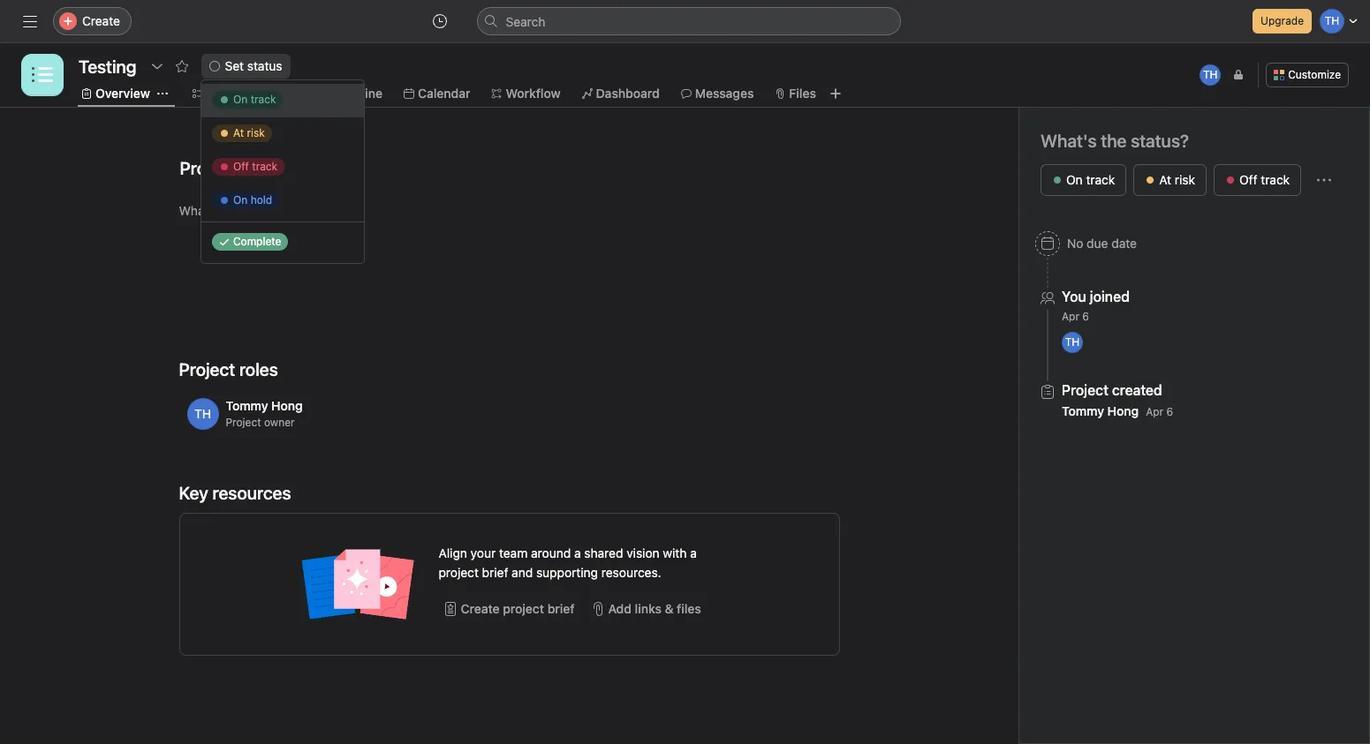 Task type: vqa. For each thing, say whether or not it's contained in the screenshot.
Sort: Newest image
no



Task type: describe. For each thing, give the bounding box(es) containing it.
track inside menu item
[[251, 93, 276, 106]]

shared
[[584, 546, 623, 561]]

project created
[[1062, 383, 1162, 398]]

&
[[665, 602, 674, 617]]

dashboard link
[[582, 84, 660, 103]]

files
[[677, 602, 701, 617]]

upgrade button
[[1253, 9, 1312, 34]]

on track menu item
[[201, 84, 364, 117]]

workflow
[[506, 86, 561, 101]]

more actions image
[[1317, 173, 1331, 187]]

project inside create project brief 'button'
[[503, 602, 544, 617]]

history image
[[432, 14, 447, 28]]

timeline link
[[319, 84, 382, 103]]

no due date button
[[1027, 228, 1145, 260]]

0 horizontal spatial off track
[[233, 160, 277, 173]]

0 horizontal spatial off
[[233, 160, 249, 173]]

at risk button
[[1134, 164, 1207, 196]]

show options image
[[150, 59, 164, 73]]

align your team around a shared vision with a project brief and supporting resources.
[[439, 546, 697, 580]]

align
[[439, 546, 467, 561]]

add links & files button
[[586, 594, 706, 625]]

add links & files
[[608, 602, 701, 617]]

no due date
[[1067, 236, 1137, 251]]

on track inside menu item
[[233, 93, 276, 106]]

at risk inside button
[[1159, 172, 1195, 187]]

expand sidebar image
[[23, 14, 37, 28]]

brief inside align your team around a shared vision with a project brief and supporting resources.
[[482, 565, 508, 580]]

calendar
[[418, 86, 470, 101]]

timeline
[[333, 86, 382, 101]]

supporting
[[536, 565, 598, 580]]

0 vertical spatial risk
[[247, 126, 265, 140]]

off inside button
[[1239, 172, 1257, 187]]

no
[[1067, 236, 1083, 251]]

overview link
[[81, 84, 150, 103]]

due
[[1087, 236, 1108, 251]]

and
[[512, 565, 533, 580]]

on track button
[[1041, 164, 1127, 196]]

hold
[[251, 193, 272, 207]]

tommy
[[1062, 404, 1104, 419]]

project created tommy hong apr 6
[[1062, 383, 1173, 419]]

1 a from the left
[[574, 546, 581, 561]]

the status?
[[1101, 131, 1189, 151]]

on inside menu item
[[233, 93, 248, 106]]

th button
[[1198, 63, 1223, 87]]

project
[[226, 416, 261, 429]]

tab actions image
[[157, 88, 168, 99]]

vision
[[627, 546, 660, 561]]

key resources
[[179, 483, 291, 504]]

create button
[[53, 7, 132, 35]]

files
[[789, 86, 816, 101]]

your
[[471, 546, 496, 561]]

files link
[[775, 84, 816, 103]]

owner
[[264, 416, 295, 429]]

customize button
[[1266, 63, 1349, 87]]

on track inside button
[[1066, 172, 1115, 187]]

workflow link
[[492, 84, 561, 103]]

1 vertical spatial th
[[1065, 336, 1080, 349]]



Task type: locate. For each thing, give the bounding box(es) containing it.
tommy hong project owner
[[226, 398, 303, 429]]

apr down you
[[1062, 310, 1079, 323]]

off track inside off track button
[[1239, 172, 1290, 187]]

messages
[[695, 86, 754, 101]]

list link
[[192, 84, 228, 103]]

track up the hold
[[252, 160, 277, 173]]

apr inside you joined apr 6
[[1062, 310, 1079, 323]]

on
[[233, 93, 248, 106], [1066, 172, 1083, 187], [233, 193, 248, 207]]

apr inside project created tommy hong apr 6
[[1146, 405, 1164, 419]]

create
[[82, 13, 120, 28], [461, 602, 500, 617]]

complete
[[233, 235, 281, 248]]

what's the status?
[[1041, 131, 1189, 151]]

0 vertical spatial project
[[439, 565, 479, 580]]

upgrade
[[1261, 14, 1304, 27]]

1 horizontal spatial brief
[[547, 602, 575, 617]]

apr
[[1062, 310, 1079, 323], [1146, 405, 1164, 419]]

at risk
[[233, 126, 265, 140], [1159, 172, 1195, 187]]

0 vertical spatial on track
[[233, 93, 276, 106]]

0 vertical spatial brief
[[482, 565, 508, 580]]

create right expand sidebar image
[[82, 13, 120, 28]]

1 vertical spatial risk
[[1175, 172, 1195, 187]]

project down align on the left of the page
[[439, 565, 479, 580]]

off up on hold
[[233, 160, 249, 173]]

off
[[233, 160, 249, 173], [1239, 172, 1257, 187]]

create down your
[[461, 602, 500, 617]]

joined
[[1090, 289, 1130, 305]]

apr right hong
[[1146, 405, 1164, 419]]

team
[[499, 546, 528, 561]]

1 horizontal spatial on track
[[1066, 172, 1115, 187]]

0 horizontal spatial risk
[[247, 126, 265, 140]]

brief down the supporting
[[547, 602, 575, 617]]

risk down the status? on the top right of page
[[1175, 172, 1195, 187]]

brief
[[482, 565, 508, 580], [547, 602, 575, 617]]

0 horizontal spatial th
[[1065, 336, 1080, 349]]

dashboard
[[596, 86, 660, 101]]

off left more actions icon
[[1239, 172, 1257, 187]]

board link
[[249, 84, 298, 103]]

add
[[608, 602, 632, 617]]

add to starred image
[[174, 59, 189, 73]]

0 vertical spatial th
[[1203, 68, 1218, 81]]

risk up the project description title text box
[[247, 126, 265, 140]]

on inside button
[[1066, 172, 1083, 187]]

create project brief
[[461, 602, 575, 617]]

0 vertical spatial at risk
[[233, 126, 265, 140]]

set status button
[[201, 54, 290, 79]]

create inside popup button
[[82, 13, 120, 28]]

0 vertical spatial apr
[[1062, 310, 1079, 323]]

6 down you joined button
[[1082, 310, 1089, 323]]

manage members image
[[1233, 70, 1244, 80]]

1 vertical spatial 6
[[1167, 405, 1173, 419]]

at down the status? on the top right of page
[[1159, 172, 1171, 187]]

around
[[531, 546, 571, 561]]

create for create
[[82, 13, 120, 28]]

at up the project description title text box
[[233, 126, 244, 140]]

1 vertical spatial create
[[461, 602, 500, 617]]

off track left more actions icon
[[1239, 172, 1290, 187]]

on track down set status
[[233, 93, 276, 106]]

list image
[[32, 64, 53, 86]]

on track
[[233, 93, 276, 106], [1066, 172, 1115, 187]]

on right list
[[233, 93, 248, 106]]

0 horizontal spatial at
[[233, 126, 244, 140]]

1 horizontal spatial risk
[[1175, 172, 1195, 187]]

you joined button
[[1062, 288, 1130, 306]]

with
[[663, 546, 687, 561]]

6 right hong
[[1167, 405, 1173, 419]]

0 horizontal spatial a
[[574, 546, 581, 561]]

add tab image
[[829, 87, 843, 101]]

0 horizontal spatial at risk
[[233, 126, 265, 140]]

on down 'what's'
[[1066, 172, 1083, 187]]

messages link
[[681, 84, 754, 103]]

off track
[[233, 160, 277, 173], [1239, 172, 1290, 187]]

th left manage members icon
[[1203, 68, 1218, 81]]

brief inside 'button'
[[547, 602, 575, 617]]

1 vertical spatial apr
[[1146, 405, 1164, 419]]

project inside align your team around a shared vision with a project brief and supporting resources.
[[439, 565, 479, 580]]

0 horizontal spatial create
[[82, 13, 120, 28]]

1 horizontal spatial a
[[690, 546, 697, 561]]

risk inside button
[[1175, 172, 1195, 187]]

1 horizontal spatial at risk
[[1159, 172, 1195, 187]]

0 vertical spatial at
[[233, 126, 244, 140]]

set status
[[225, 58, 282, 73]]

overview
[[95, 86, 150, 101]]

date
[[1112, 236, 1137, 251]]

th
[[1203, 68, 1218, 81], [1065, 336, 1080, 349]]

at inside button
[[1159, 172, 1171, 187]]

1 vertical spatial on track
[[1066, 172, 1115, 187]]

create project brief button
[[439, 594, 579, 625]]

hong
[[1107, 404, 1139, 419]]

you
[[1062, 289, 1086, 305]]

0 horizontal spatial on track
[[233, 93, 276, 106]]

1 horizontal spatial off track
[[1239, 172, 1290, 187]]

status
[[247, 58, 282, 73]]

1 vertical spatial at risk
[[1159, 172, 1195, 187]]

project roles
[[179, 360, 278, 380]]

th down you joined apr 6
[[1065, 336, 1080, 349]]

0 horizontal spatial apr
[[1062, 310, 1079, 323]]

1 horizontal spatial 6
[[1167, 405, 1173, 419]]

what's
[[1041, 131, 1097, 151]]

Search tasks, projects, and more text field
[[477, 7, 901, 35]]

project
[[439, 565, 479, 580], [503, 602, 544, 617]]

track down what's the status? at right
[[1086, 172, 1115, 187]]

a right "with"
[[690, 546, 697, 561]]

off track up on hold
[[233, 160, 277, 173]]

at
[[233, 126, 244, 140], [1159, 172, 1171, 187]]

track
[[251, 93, 276, 106], [252, 160, 277, 173], [1086, 172, 1115, 187], [1261, 172, 1290, 187]]

set
[[225, 58, 244, 73]]

1 horizontal spatial create
[[461, 602, 500, 617]]

board
[[263, 86, 298, 101]]

1 vertical spatial project
[[503, 602, 544, 617]]

1 vertical spatial at
[[1159, 172, 1171, 187]]

on track down 'what's'
[[1066, 172, 1115, 187]]

resources.
[[601, 565, 661, 580]]

th inside button
[[1203, 68, 1218, 81]]

1 horizontal spatial apr
[[1146, 405, 1164, 419]]

a up the supporting
[[574, 546, 581, 561]]

None text field
[[74, 50, 141, 82]]

0 vertical spatial on
[[233, 93, 248, 106]]

1 horizontal spatial at
[[1159, 172, 1171, 187]]

project down and
[[503, 602, 544, 617]]

customize
[[1288, 68, 1341, 81]]

on hold
[[233, 193, 272, 207]]

a
[[574, 546, 581, 561], [690, 546, 697, 561]]

track down status
[[251, 93, 276, 106]]

tommy hong link
[[1062, 404, 1139, 419]]

risk
[[247, 126, 265, 140], [1175, 172, 1195, 187]]

1 horizontal spatial th
[[1203, 68, 1218, 81]]

you joined apr 6
[[1062, 289, 1130, 323]]

6 inside project created tommy hong apr 6
[[1167, 405, 1173, 419]]

1 vertical spatial brief
[[547, 602, 575, 617]]

1 horizontal spatial project
[[503, 602, 544, 617]]

brief down your
[[482, 565, 508, 580]]

off track button
[[1214, 164, 1301, 196]]

2 vertical spatial on
[[233, 193, 248, 207]]

6 inside you joined apr 6
[[1082, 310, 1089, 323]]

0 vertical spatial 6
[[1082, 310, 1089, 323]]

1 vertical spatial on
[[1066, 172, 1083, 187]]

list
[[207, 86, 228, 101]]

tommy hong
[[226, 398, 303, 413]]

2 a from the left
[[690, 546, 697, 561]]

0 horizontal spatial brief
[[482, 565, 508, 580]]

on left the hold
[[233, 193, 248, 207]]

at risk down the status? on the top right of page
[[1159, 172, 1195, 187]]

at risk up the project description title text box
[[233, 126, 265, 140]]

create for create project brief
[[461, 602, 500, 617]]

create inside 'button'
[[461, 602, 500, 617]]

calendar link
[[404, 84, 470, 103]]

links
[[635, 602, 662, 617]]

6
[[1082, 310, 1089, 323], [1167, 405, 1173, 419]]

1 horizontal spatial off
[[1239, 172, 1257, 187]]

Project description title text field
[[168, 150, 334, 187]]

0 horizontal spatial project
[[439, 565, 479, 580]]

0 vertical spatial create
[[82, 13, 120, 28]]

0 horizontal spatial 6
[[1082, 310, 1089, 323]]

track left more actions icon
[[1261, 172, 1290, 187]]



